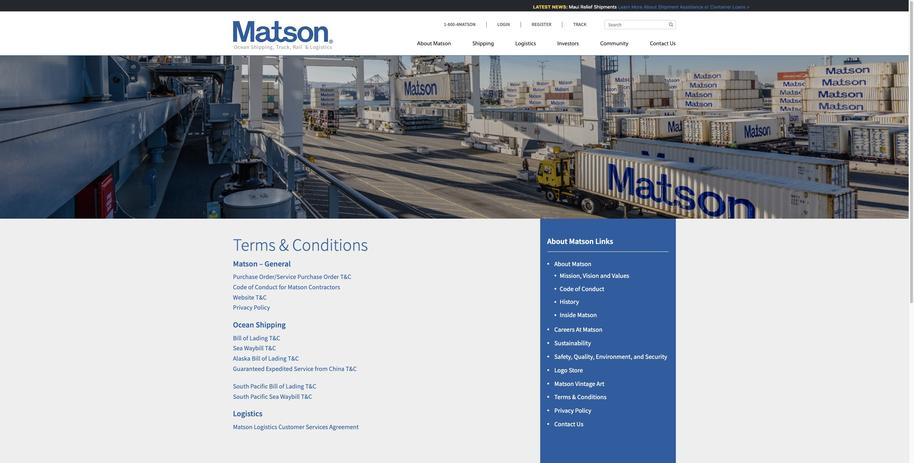 Task type: describe. For each thing, give the bounding box(es) containing it.
logistics link
[[505, 38, 547, 52]]

values
[[612, 272, 630, 280]]

shipping link
[[462, 38, 505, 52]]

of down ocean
[[243, 334, 248, 343]]

track link
[[563, 21, 587, 28]]

mission,
[[560, 272, 582, 280]]

mission, vision and values
[[560, 272, 630, 280]]

website t&c link
[[233, 294, 267, 302]]

0 vertical spatial terms
[[233, 234, 276, 256]]

us inside top menu "navigation"
[[670, 41, 676, 47]]

vision
[[583, 272, 600, 280]]

purchase order/service purchase order t&c code of conduct for matson contractors website t&c privacy policy
[[233, 273, 352, 312]]

1-800-4matson
[[444, 21, 476, 28]]

1-
[[444, 21, 448, 28]]

cranes load and offload matson containers from the containership at the terminal. image
[[0, 44, 910, 219]]

1 purchase from the left
[[233, 273, 258, 281]]

website
[[233, 294, 255, 302]]

agreement
[[330, 423, 359, 432]]

terms & conditions link
[[555, 394, 607, 402]]

matson – general
[[233, 259, 291, 269]]

0 vertical spatial about matson link
[[417, 38, 462, 52]]

service
[[294, 365, 314, 373]]

store
[[569, 367, 584, 375]]

quality,
[[574, 353, 595, 361]]

safety, quality, environment, and security link
[[555, 353, 668, 361]]

shipments
[[593, 4, 616, 10]]

1 vertical spatial about matson link
[[555, 260, 592, 268]]

matson logistics customer services agreement
[[233, 423, 359, 432]]

1 vertical spatial and
[[634, 353, 645, 361]]

>
[[746, 4, 749, 10]]

about inside top menu "navigation"
[[417, 41, 432, 47]]

matson vintage art link
[[555, 380, 605, 388]]

safety,
[[555, 353, 573, 361]]

purchase order/service purchase order t&c link
[[233, 273, 352, 281]]

policy inside "about matson links" section
[[576, 407, 592, 415]]

south pacific sea waybill t&c link
[[233, 393, 312, 401]]

latest
[[532, 4, 550, 10]]

0 horizontal spatial shipping
[[256, 320, 286, 330]]

security
[[646, 353, 668, 361]]

ocean
[[233, 320, 254, 330]]

community
[[601, 41, 629, 47]]

customer
[[279, 423, 305, 432]]

bill of lading t&c link
[[233, 334, 280, 343]]

assistance
[[679, 4, 702, 10]]

waybill inside 'south pacific bill of lading t&c south pacific sea waybill t&c'
[[280, 393, 300, 401]]

or
[[703, 4, 708, 10]]

investors link
[[547, 38, 590, 52]]

top menu navigation
[[417, 38, 676, 52]]

conduct inside purchase order/service purchase order t&c code of conduct for matson contractors website t&c privacy policy
[[255, 283, 278, 292]]

learn more about shipment assistance or container loans > link
[[617, 4, 749, 10]]

community link
[[590, 38, 640, 52]]

code of conduct
[[560, 285, 605, 293]]

1 vertical spatial lading
[[269, 355, 287, 363]]

of inside 'south pacific bill of lading t&c south pacific sea waybill t&c'
[[279, 383, 285, 391]]

privacy policy
[[555, 407, 592, 415]]

investors
[[558, 41, 579, 47]]

latest news: maui relief shipments learn more about shipment assistance or container loans >
[[532, 4, 749, 10]]

shipping inside top menu "navigation"
[[473, 41, 494, 47]]

policy inside purchase order/service purchase order t&c code of conduct for matson contractors website t&c privacy policy
[[254, 304, 270, 312]]

0 horizontal spatial privacy policy link
[[233, 304, 270, 312]]

sustainability link
[[555, 340, 592, 348]]

bill inside 'south pacific bill of lading t&c south pacific sea waybill t&c'
[[269, 383, 278, 391]]

waybill inside bill of lading t&c sea waybill t&c alaska bill of lading t&c guaranteed expedited service from china t&c
[[244, 345, 264, 353]]

mission, vision and values link
[[560, 272, 630, 280]]

sustainability
[[555, 340, 592, 348]]

loans
[[732, 4, 744, 10]]

conduct inside "about matson links" section
[[582, 285, 605, 293]]

contact inside "about matson links" section
[[555, 421, 576, 429]]

privacy inside "about matson links" section
[[555, 407, 574, 415]]

code inside "about matson links" section
[[560, 285, 574, 293]]

order/service
[[259, 273, 296, 281]]

terms & conditions inside "about matson links" section
[[555, 394, 607, 402]]

inside matson
[[560, 311, 597, 320]]

2 south from the top
[[233, 393, 249, 401]]

of inside "about matson links" section
[[575, 285, 581, 293]]

links
[[596, 237, 614, 247]]

relief
[[579, 4, 591, 10]]

2 pacific from the top
[[251, 393, 268, 401]]

0 horizontal spatial terms & conditions
[[233, 234, 368, 256]]

alaska
[[233, 355, 251, 363]]

history
[[560, 298, 580, 306]]

safety, quality, environment, and security
[[555, 353, 668, 361]]

–
[[259, 259, 263, 269]]

careers
[[555, 326, 575, 334]]

logo
[[555, 367, 568, 375]]

about matson inside top menu "navigation"
[[417, 41, 451, 47]]

for
[[279, 283, 287, 292]]

code of conduct for matson contractors link
[[233, 283, 340, 292]]

track
[[574, 21, 587, 28]]

history link
[[560, 298, 580, 306]]

4matson
[[457, 21, 476, 28]]

inside matson link
[[560, 311, 597, 320]]

ocean shipping
[[233, 320, 286, 330]]

shipment
[[657, 4, 677, 10]]

terms inside "about matson links" section
[[555, 394, 571, 402]]

expedited
[[266, 365, 293, 373]]

1 vertical spatial contact us link
[[555, 421, 584, 429]]

of down sea waybill t&c link
[[262, 355, 267, 363]]

lading inside 'south pacific bill of lading t&c south pacific sea waybill t&c'
[[286, 383, 304, 391]]

1 vertical spatial logistics
[[233, 409, 263, 419]]

us inside "about matson links" section
[[577, 421, 584, 429]]

sea inside bill of lading t&c sea waybill t&c alaska bill of lading t&c guaranteed expedited service from china t&c
[[233, 345, 243, 353]]

guaranteed
[[233, 365, 265, 373]]

more
[[630, 4, 641, 10]]



Task type: locate. For each thing, give the bounding box(es) containing it.
code inside purchase order/service purchase order t&c code of conduct for matson contractors website t&c privacy policy
[[233, 283, 247, 292]]

conditions
[[292, 234, 368, 256], [578, 394, 607, 402]]

terms & conditions up general
[[233, 234, 368, 256]]

terms up privacy policy
[[555, 394, 571, 402]]

careers at matson link
[[555, 326, 603, 334]]

1 vertical spatial sea
[[269, 393, 279, 401]]

conditions up order
[[292, 234, 368, 256]]

about matson down 1-
[[417, 41, 451, 47]]

terms & conditions down matson vintage art link
[[555, 394, 607, 402]]

2 vertical spatial bill
[[269, 383, 278, 391]]

0 horizontal spatial conditions
[[292, 234, 368, 256]]

services
[[306, 423, 328, 432]]

1 vertical spatial &
[[573, 394, 577, 402]]

about matson links
[[548, 237, 614, 247]]

code up history link
[[560, 285, 574, 293]]

1 pacific from the top
[[251, 383, 268, 391]]

policy down terms & conditions link
[[576, 407, 592, 415]]

shipping up "bill of lading t&c" link
[[256, 320, 286, 330]]

0 horizontal spatial privacy
[[233, 304, 253, 312]]

0 vertical spatial contact us
[[650, 41, 676, 47]]

us
[[670, 41, 676, 47], [577, 421, 584, 429]]

1 vertical spatial contact us
[[555, 421, 584, 429]]

conduct down order/service
[[255, 283, 278, 292]]

contact inside top menu "navigation"
[[650, 41, 669, 47]]

sea
[[233, 345, 243, 353], [269, 393, 279, 401]]

&
[[279, 234, 289, 256], [573, 394, 577, 402]]

container
[[709, 4, 730, 10]]

2 vertical spatial logistics
[[254, 423, 277, 432]]

contact us
[[650, 41, 676, 47], [555, 421, 584, 429]]

1 vertical spatial terms & conditions
[[555, 394, 607, 402]]

south pacific bill of lading t&c link
[[233, 383, 317, 391]]

conditions inside "about matson links" section
[[578, 394, 607, 402]]

terms up –
[[233, 234, 276, 256]]

logo store link
[[555, 367, 584, 375]]

contact us link down search icon
[[640, 38, 676, 52]]

1 horizontal spatial shipping
[[473, 41, 494, 47]]

lading down guaranteed expedited service from china t&c link
[[286, 383, 304, 391]]

bill down sea waybill t&c link
[[252, 355, 261, 363]]

& up general
[[279, 234, 289, 256]]

contact us down search icon
[[650, 41, 676, 47]]

purchase
[[233, 273, 258, 281], [298, 273, 323, 281]]

maui
[[568, 4, 578, 10]]

bill up the south pacific sea waybill t&c link
[[269, 383, 278, 391]]

logo store
[[555, 367, 584, 375]]

us down search icon
[[670, 41, 676, 47]]

0 vertical spatial conditions
[[292, 234, 368, 256]]

conditions down vintage
[[578, 394, 607, 402]]

and left security
[[634, 353, 645, 361]]

1 south from the top
[[233, 383, 249, 391]]

privacy policy link down website t&c link
[[233, 304, 270, 312]]

0 vertical spatial pacific
[[251, 383, 268, 391]]

0 vertical spatial bill
[[233, 334, 242, 343]]

0 horizontal spatial us
[[577, 421, 584, 429]]

bill of lading t&c sea waybill t&c alaska bill of lading t&c guaranteed expedited service from china t&c
[[233, 334, 357, 373]]

contact down search search box
[[650, 41, 669, 47]]

0 vertical spatial privacy policy link
[[233, 304, 270, 312]]

0 horizontal spatial code
[[233, 283, 247, 292]]

at
[[576, 326, 582, 334]]

bill down ocean
[[233, 334, 242, 343]]

0 vertical spatial south
[[233, 383, 249, 391]]

code of conduct link
[[560, 285, 605, 293]]

and right vision
[[601, 272, 611, 280]]

0 vertical spatial about matson
[[417, 41, 451, 47]]

login link
[[487, 21, 521, 28]]

lading up sea waybill t&c link
[[250, 334, 268, 343]]

0 horizontal spatial sea
[[233, 345, 243, 353]]

1 vertical spatial contact
[[555, 421, 576, 429]]

1 horizontal spatial sea
[[269, 393, 279, 401]]

t&c
[[341, 273, 352, 281], [256, 294, 267, 302], [269, 334, 280, 343], [265, 345, 276, 353], [288, 355, 299, 363], [346, 365, 357, 373], [306, 383, 317, 391], [301, 393, 312, 401]]

1 horizontal spatial contact
[[650, 41, 669, 47]]

sea down south pacific bill of lading t&c link
[[269, 393, 279, 401]]

0 vertical spatial &
[[279, 234, 289, 256]]

0 vertical spatial lading
[[250, 334, 268, 343]]

register link
[[521, 21, 563, 28]]

contact us down privacy policy
[[555, 421, 584, 429]]

1-800-4matson link
[[444, 21, 487, 28]]

800-
[[448, 21, 457, 28]]

of up the south pacific sea waybill t&c link
[[279, 383, 285, 391]]

bill
[[233, 334, 242, 343], [252, 355, 261, 363], [269, 383, 278, 391]]

1 horizontal spatial about matson link
[[555, 260, 592, 268]]

0 horizontal spatial about matson
[[417, 41, 451, 47]]

1 vertical spatial waybill
[[280, 393, 300, 401]]

sea up the alaska
[[233, 345, 243, 353]]

1 horizontal spatial contact us link
[[640, 38, 676, 52]]

1 vertical spatial about matson
[[555, 260, 592, 268]]

about
[[643, 4, 656, 10], [417, 41, 432, 47], [548, 237, 568, 247], [555, 260, 571, 268]]

1 vertical spatial conditions
[[578, 394, 607, 402]]

about matson link down 1-
[[417, 38, 462, 52]]

None search field
[[605, 20, 676, 29]]

0 horizontal spatial and
[[601, 272, 611, 280]]

logistics down register link
[[516, 41, 536, 47]]

south
[[233, 383, 249, 391], [233, 393, 249, 401]]

1 horizontal spatial purchase
[[298, 273, 323, 281]]

blue matson logo with ocean, shipping, truck, rail and logistics written beneath it. image
[[233, 21, 333, 50]]

0 horizontal spatial contact us
[[555, 421, 584, 429]]

1 vertical spatial privacy policy link
[[555, 407, 592, 415]]

1 horizontal spatial bill
[[252, 355, 261, 363]]

logistics left customer
[[254, 423, 277, 432]]

vintage
[[576, 380, 596, 388]]

1 horizontal spatial and
[[634, 353, 645, 361]]

0 horizontal spatial &
[[279, 234, 289, 256]]

logistics
[[516, 41, 536, 47], [233, 409, 263, 419], [254, 423, 277, 432]]

logistics down the south pacific sea waybill t&c link
[[233, 409, 263, 419]]

0 vertical spatial contact
[[650, 41, 669, 47]]

purchase up website on the bottom of the page
[[233, 273, 258, 281]]

1 horizontal spatial &
[[573, 394, 577, 402]]

0 horizontal spatial policy
[[254, 304, 270, 312]]

logistics inside top menu "navigation"
[[516, 41, 536, 47]]

pacific up the south pacific sea waybill t&c link
[[251, 383, 268, 391]]

privacy inside purchase order/service purchase order t&c code of conduct for matson contractors website t&c privacy policy
[[233, 304, 253, 312]]

policy
[[254, 304, 270, 312], [576, 407, 592, 415]]

terms
[[233, 234, 276, 256], [555, 394, 571, 402]]

0 vertical spatial terms & conditions
[[233, 234, 368, 256]]

and
[[601, 272, 611, 280], [634, 353, 645, 361]]

matson vintage art
[[555, 380, 605, 388]]

sea waybill t&c link
[[233, 345, 276, 353]]

sea inside 'south pacific bill of lading t&c south pacific sea waybill t&c'
[[269, 393, 279, 401]]

0 horizontal spatial terms
[[233, 234, 276, 256]]

of up website t&c link
[[248, 283, 254, 292]]

contact down privacy policy
[[555, 421, 576, 429]]

of down mission,
[[575, 285, 581, 293]]

careers at matson
[[555, 326, 603, 334]]

1 vertical spatial us
[[577, 421, 584, 429]]

register
[[532, 21, 552, 28]]

1 horizontal spatial contact us
[[650, 41, 676, 47]]

order
[[324, 273, 339, 281]]

2 horizontal spatial bill
[[269, 383, 278, 391]]

code
[[233, 283, 247, 292], [560, 285, 574, 293]]

lading up expedited
[[269, 355, 287, 363]]

0 vertical spatial us
[[670, 41, 676, 47]]

guaranteed expedited service from china t&c link
[[233, 365, 357, 373]]

matson logistics customer services agreement link
[[233, 423, 359, 432]]

0 horizontal spatial about matson link
[[417, 38, 462, 52]]

waybill down south pacific bill of lading t&c link
[[280, 393, 300, 401]]

learn
[[617, 4, 629, 10]]

1 horizontal spatial waybill
[[280, 393, 300, 401]]

1 vertical spatial pacific
[[251, 393, 268, 401]]

1 vertical spatial privacy
[[555, 407, 574, 415]]

about matson links section
[[532, 219, 685, 464]]

contact us inside "about matson links" section
[[555, 421, 584, 429]]

Search search field
[[605, 20, 676, 29]]

2 vertical spatial lading
[[286, 383, 304, 391]]

2 purchase from the left
[[298, 273, 323, 281]]

about matson link up mission,
[[555, 260, 592, 268]]

art
[[597, 380, 605, 388]]

1 vertical spatial south
[[233, 393, 249, 401]]

code up website on the bottom of the page
[[233, 283, 247, 292]]

from
[[315, 365, 328, 373]]

1 horizontal spatial policy
[[576, 407, 592, 415]]

& up privacy policy
[[573, 394, 577, 402]]

0 horizontal spatial contact
[[555, 421, 576, 429]]

0 horizontal spatial bill
[[233, 334, 242, 343]]

china
[[329, 365, 345, 373]]

environment,
[[596, 353, 633, 361]]

waybill down "bill of lading t&c" link
[[244, 345, 264, 353]]

1 horizontal spatial code
[[560, 285, 574, 293]]

purchase up contractors
[[298, 273, 323, 281]]

south pacific bill of lading t&c south pacific sea waybill t&c
[[233, 383, 317, 401]]

0 horizontal spatial waybill
[[244, 345, 264, 353]]

1 vertical spatial shipping
[[256, 320, 286, 330]]

inside
[[560, 311, 576, 320]]

privacy
[[233, 304, 253, 312], [555, 407, 574, 415]]

0 horizontal spatial purchase
[[233, 273, 258, 281]]

privacy policy link
[[233, 304, 270, 312], [555, 407, 592, 415]]

of inside purchase order/service purchase order t&c code of conduct for matson contractors website t&c privacy policy
[[248, 283, 254, 292]]

& inside "about matson links" section
[[573, 394, 577, 402]]

terms & conditions
[[233, 234, 368, 256], [555, 394, 607, 402]]

conduct down mission, vision and values link
[[582, 285, 605, 293]]

shipping down 4matson
[[473, 41, 494, 47]]

1 horizontal spatial us
[[670, 41, 676, 47]]

0 vertical spatial and
[[601, 272, 611, 280]]

0 vertical spatial contact us link
[[640, 38, 676, 52]]

1 horizontal spatial privacy
[[555, 407, 574, 415]]

contact us link
[[640, 38, 676, 52], [555, 421, 584, 429]]

general
[[265, 259, 291, 269]]

privacy down terms & conditions link
[[555, 407, 574, 415]]

0 vertical spatial shipping
[[473, 41, 494, 47]]

us down privacy policy
[[577, 421, 584, 429]]

1 horizontal spatial privacy policy link
[[555, 407, 592, 415]]

0 horizontal spatial conduct
[[255, 283, 278, 292]]

1 vertical spatial bill
[[252, 355, 261, 363]]

matson inside purchase order/service purchase order t&c code of conduct for matson contractors website t&c privacy policy
[[288, 283, 308, 292]]

0 vertical spatial logistics
[[516, 41, 536, 47]]

search image
[[670, 22, 674, 27]]

matson inside top menu "navigation"
[[434, 41, 451, 47]]

pacific down south pacific bill of lading t&c link
[[251, 393, 268, 401]]

policy down website t&c link
[[254, 304, 270, 312]]

contact us link down privacy policy
[[555, 421, 584, 429]]

lading
[[250, 334, 268, 343], [269, 355, 287, 363], [286, 383, 304, 391]]

1 vertical spatial terms
[[555, 394, 571, 402]]

1 horizontal spatial terms
[[555, 394, 571, 402]]

0 vertical spatial waybill
[[244, 345, 264, 353]]

contact us inside contact us link
[[650, 41, 676, 47]]

0 vertical spatial privacy
[[233, 304, 253, 312]]

1 horizontal spatial conduct
[[582, 285, 605, 293]]

about matson up mission,
[[555, 260, 592, 268]]

conduct
[[255, 283, 278, 292], [582, 285, 605, 293]]

privacy down website on the bottom of the page
[[233, 304, 253, 312]]

contractors
[[309, 283, 340, 292]]

alaska bill of lading t&c link
[[233, 355, 300, 363]]

0 vertical spatial sea
[[233, 345, 243, 353]]

1 horizontal spatial conditions
[[578, 394, 607, 402]]

1 horizontal spatial terms & conditions
[[555, 394, 607, 402]]

news:
[[551, 4, 566, 10]]

login
[[498, 21, 510, 28]]

1 horizontal spatial about matson
[[555, 260, 592, 268]]

matson
[[434, 41, 451, 47], [570, 237, 594, 247], [233, 259, 258, 269], [572, 260, 592, 268], [288, 283, 308, 292], [578, 311, 597, 320], [583, 326, 603, 334], [555, 380, 574, 388], [233, 423, 253, 432]]

about matson inside section
[[555, 260, 592, 268]]

privacy policy link down terms & conditions link
[[555, 407, 592, 415]]

0 vertical spatial policy
[[254, 304, 270, 312]]

1 vertical spatial policy
[[576, 407, 592, 415]]

0 horizontal spatial contact us link
[[555, 421, 584, 429]]



Task type: vqa. For each thing, say whether or not it's contained in the screenshot.
bottom conditions
yes



